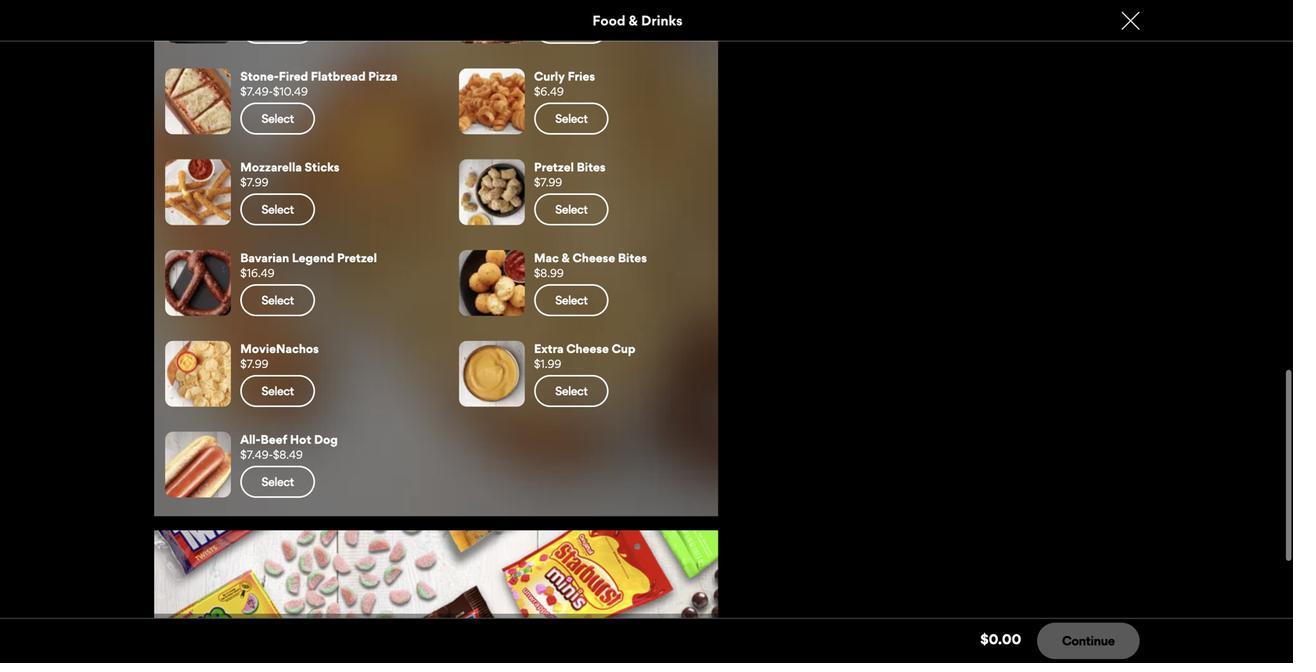 Task type: locate. For each thing, give the bounding box(es) containing it.
fries
[[568, 69, 595, 83]]

cheese
[[573, 250, 615, 265], [566, 341, 609, 356]]

0 vertical spatial cheese
[[573, 250, 615, 265]]

fired
[[279, 69, 308, 83]]

$7.99
[[240, 175, 269, 189], [534, 175, 562, 189], [240, 357, 269, 371]]

select button up & in the top left of the page
[[534, 193, 609, 225]]

all-
[[240, 432, 261, 447]]

bites
[[577, 160, 606, 174], [618, 250, 647, 265]]

mozzarella
[[240, 160, 302, 174]]

$7.49- inside all-beef hot dog $7.49-$8.49
[[240, 448, 273, 461]]

select button down $6.49
[[534, 102, 609, 135]]

select button down $16.49
[[240, 284, 315, 316]]

pretzel down $6.49
[[534, 160, 574, 174]]

stone-
[[240, 69, 279, 83]]

dog
[[314, 432, 338, 447]]

select inside extra cheese cup $1.99 select
[[555, 384, 588, 398]]

all-beef hot dog $7.49-$8.49
[[240, 432, 338, 461]]

&
[[562, 250, 570, 265]]

1 horizontal spatial bites
[[618, 250, 647, 265]]

treats image image
[[154, 530, 718, 648]]

$7.49- for all-
[[240, 448, 273, 461]]

select button
[[240, 102, 315, 135], [534, 102, 609, 135], [240, 193, 315, 225], [534, 193, 609, 225], [240, 284, 315, 316], [534, 284, 609, 316], [240, 375, 315, 407], [534, 375, 609, 407], [240, 466, 315, 498]]

select button down mozzarella
[[240, 193, 315, 225]]

select down $1.99
[[555, 384, 588, 398]]

movienachos $7.99 select
[[240, 341, 319, 398]]

select down $6.49
[[555, 111, 588, 126]]

2 $7.49- from the top
[[240, 448, 273, 461]]

$7.49-
[[240, 84, 273, 98], [240, 448, 273, 461]]

curly fries $6.49
[[534, 69, 595, 98]]

pretzel
[[534, 160, 574, 174], [337, 250, 377, 265]]

cookie consent banner dialog
[[0, 621, 1293, 663]]

select button down $1.99
[[534, 375, 609, 407]]

select inside pretzel bites $7.99 select
[[555, 202, 588, 216]]

0 horizontal spatial bites
[[577, 160, 606, 174]]

select
[[262, 111, 294, 126], [555, 111, 588, 126], [262, 202, 294, 216], [555, 202, 588, 216], [262, 293, 294, 307], [555, 293, 588, 307], [262, 384, 294, 398], [555, 384, 588, 398], [262, 474, 294, 489]]

bavarian
[[240, 250, 289, 265]]

select button down $10.49
[[240, 102, 315, 135]]

select down $10.49
[[262, 111, 294, 126]]

select button down movienachos
[[240, 375, 315, 407]]

cheese right & in the top left of the page
[[573, 250, 615, 265]]

$7.99 inside mozzarella sticks $7.99 select
[[240, 175, 269, 189]]

0 vertical spatial pretzel
[[534, 160, 574, 174]]

mac & cheese bites $8.99
[[534, 250, 647, 280]]

select down movienachos
[[262, 384, 294, 398]]

1 vertical spatial pretzel
[[337, 250, 377, 265]]

select up & in the top left of the page
[[555, 202, 588, 216]]

$7.49- down all-
[[240, 448, 273, 461]]

pretzel right legend
[[337, 250, 377, 265]]

select down mozzarella
[[262, 202, 294, 216]]

$7.99 up mac at top left
[[534, 175, 562, 189]]

0 vertical spatial $7.49-
[[240, 84, 273, 98]]

beef
[[261, 432, 287, 447]]

select down $16.49
[[262, 293, 294, 307]]

$7.49- inside stone-fired flatbread pizza $7.49-$10.49
[[240, 84, 273, 98]]

select button down the $8.99
[[534, 284, 609, 316]]

$7.99 inside pretzel bites $7.99 select
[[534, 175, 562, 189]]

1 vertical spatial $7.49-
[[240, 448, 273, 461]]

$7.49- down stone- at the top left
[[240, 84, 273, 98]]

mozzarella sticks $7.99 select
[[240, 160, 340, 216]]

cheese inside extra cheese cup $1.99 select
[[566, 341, 609, 356]]

$7.99 inside the movienachos $7.99 select
[[240, 357, 269, 371]]

cheese left cup
[[566, 341, 609, 356]]

0 vertical spatial bites
[[577, 160, 606, 174]]

extra cheese cup $1.99 select
[[534, 341, 636, 398]]

$7.99 for mozzarella sticks
[[240, 175, 269, 189]]

1 horizontal spatial pretzel
[[534, 160, 574, 174]]

extra
[[534, 341, 564, 356]]

0 horizontal spatial pretzel
[[337, 250, 377, 265]]

$7.99 down movienachos
[[240, 357, 269, 371]]

$7.99 down mozzarella
[[240, 175, 269, 189]]

1 vertical spatial cheese
[[566, 341, 609, 356]]

$16.49
[[240, 266, 275, 280]]

treats button
[[154, 530, 718, 648]]

mac
[[534, 250, 559, 265]]

select button for sticks
[[240, 193, 315, 225]]

select button for bites
[[534, 193, 609, 225]]

1 vertical spatial bites
[[618, 250, 647, 265]]

select button down "$8.49" at bottom
[[240, 466, 315, 498]]

select button for &
[[534, 284, 609, 316]]

$1.99
[[534, 357, 562, 371]]

1 $7.49- from the top
[[240, 84, 273, 98]]



Task type: describe. For each thing, give the bounding box(es) containing it.
hot
[[290, 432, 311, 447]]

curly
[[534, 69, 565, 83]]

select inside mozzarella sticks $7.99 select
[[262, 202, 294, 216]]

select button for cheese
[[534, 375, 609, 407]]

treats
[[159, 619, 209, 643]]

pretzel inside pretzel bites $7.99 select
[[534, 160, 574, 174]]

cup
[[612, 341, 636, 356]]

select button for legend
[[240, 284, 315, 316]]

select button for beef
[[240, 466, 315, 498]]

legend
[[292, 250, 334, 265]]

select down the $8.99
[[555, 293, 588, 307]]

flatbread
[[311, 69, 366, 83]]

$8.49
[[273, 448, 303, 461]]

select button for fries
[[534, 102, 609, 135]]

select down "$8.49" at bottom
[[262, 474, 294, 489]]

pizza
[[368, 69, 398, 83]]

bites inside pretzel bites $7.99 select
[[577, 160, 606, 174]]

$7.99 for pretzel bites
[[534, 175, 562, 189]]

select inside the movienachos $7.99 select
[[262, 384, 294, 398]]

pretzel inside bavarian legend pretzel $16.49
[[337, 250, 377, 265]]

$8.99
[[534, 266, 564, 280]]

$6.49
[[534, 84, 564, 98]]

movienachos
[[240, 341, 319, 356]]

select button for fired
[[240, 102, 315, 135]]

$7.49- for stone-
[[240, 84, 273, 98]]

pretzel bites $7.99 select
[[534, 160, 606, 216]]

select button for $7.99
[[240, 375, 315, 407]]

cheese inside the mac & cheese bites $8.99
[[573, 250, 615, 265]]

sticks
[[305, 160, 340, 174]]

$10.49
[[273, 84, 308, 98]]

stone-fired flatbread pizza $7.49-$10.49
[[240, 69, 398, 98]]

bavarian legend pretzel $16.49
[[240, 250, 377, 280]]

bites inside the mac & cheese bites $8.99
[[618, 250, 647, 265]]

$0.00
[[981, 631, 1022, 648]]



Task type: vqa. For each thing, say whether or not it's contained in the screenshot.


